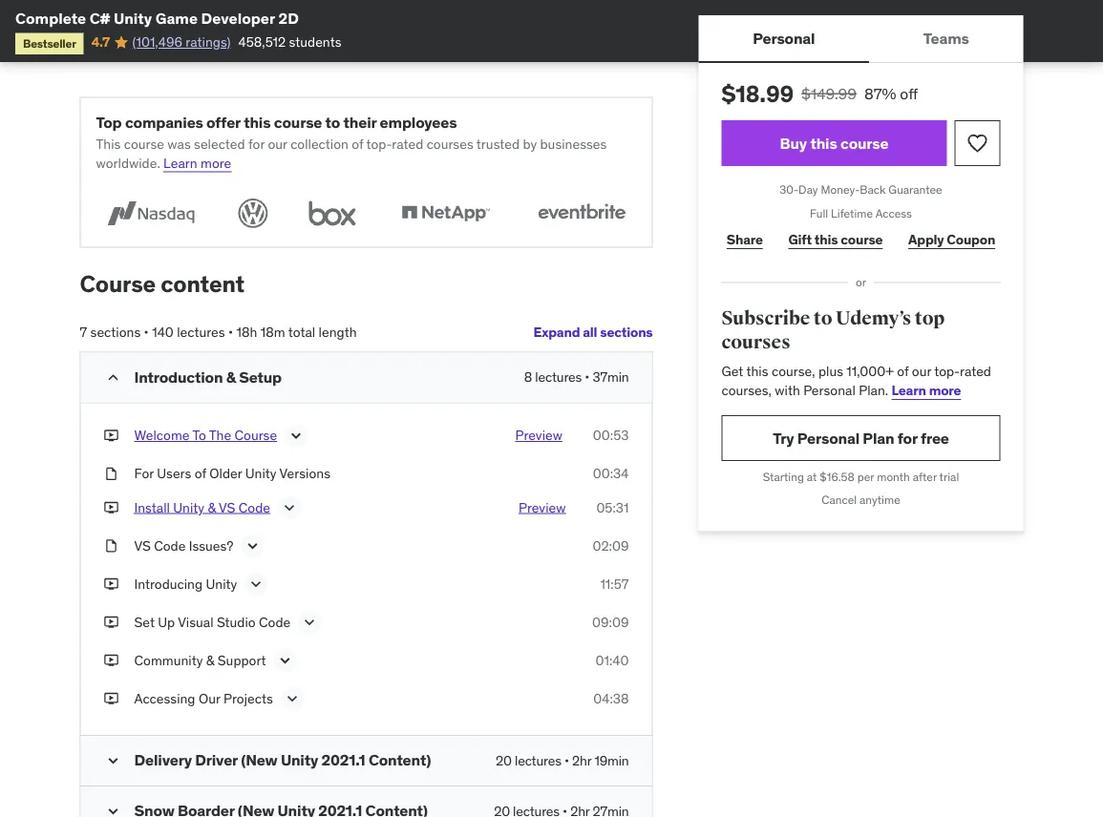 Task type: locate. For each thing, give the bounding box(es) containing it.
01:40
[[596, 652, 629, 669]]

our
[[199, 690, 220, 707]]

this right the gift
[[815, 231, 838, 249]]

02:09
[[593, 537, 629, 555]]

gift
[[788, 231, 812, 249]]

small image
[[80, 12, 99, 33], [80, 41, 99, 62], [104, 368, 123, 387]]

1 vertical spatial learn more link
[[892, 382, 961, 399]]

0 horizontal spatial to
[[325, 112, 340, 132]]

18h 18m
[[236, 324, 285, 341]]

downloadable
[[126, 41, 221, 61]]

2 vertical spatial code
[[259, 614, 291, 631]]

xsmall image left install
[[104, 499, 119, 517]]

0 horizontal spatial of
[[195, 465, 206, 482]]

support
[[218, 652, 266, 669]]

course inside this course was selected for our collection of top-rated courses trusted by businesses worldwide.
[[124, 136, 164, 153]]

install
[[134, 499, 170, 516]]

1 horizontal spatial of
[[352, 136, 363, 153]]

0 horizontal spatial sections
[[90, 324, 141, 341]]

learn more link for offer
[[163, 154, 231, 172]]

personal down plus
[[803, 382, 856, 399]]

learn for offer
[[163, 154, 197, 172]]

course up back on the right of the page
[[840, 133, 889, 153]]

learn for udemy's
[[892, 382, 926, 399]]

0 horizontal spatial learn
[[163, 154, 197, 172]]

30-day money-back guarantee full lifetime access
[[780, 182, 942, 220]]

learn down was
[[163, 154, 197, 172]]

0 vertical spatial courses
[[427, 136, 473, 153]]

to left udemy's
[[814, 306, 832, 330]]

• for 7 sections • 140 lectures • 18h 18m total length
[[144, 324, 149, 341]]

1 horizontal spatial to
[[814, 306, 832, 330]]

this course was selected for our collection of top-rated courses trusted by businesses worldwide.
[[96, 136, 607, 172]]

of
[[352, 136, 363, 153], [897, 363, 909, 380], [195, 465, 206, 482]]

show lecture description image right studio
[[300, 613, 319, 632]]

code up introducing
[[154, 537, 186, 555]]

unity up set up visual studio code
[[206, 576, 237, 593]]

0 vertical spatial more
[[201, 154, 231, 172]]

2 vertical spatial show lecture description image
[[276, 651, 295, 671]]

this up courses,
[[746, 363, 768, 380]]

xsmall image left vs code issues?
[[104, 537, 119, 556]]

0 horizontal spatial course
[[80, 270, 156, 299]]

xsmall image left welcome
[[104, 426, 119, 445]]

0 vertical spatial code
[[239, 499, 270, 516]]

vs down install
[[134, 537, 151, 555]]

00:53
[[593, 427, 629, 444]]

course
[[274, 112, 322, 132], [840, 133, 889, 153], [124, 136, 164, 153], [841, 231, 883, 249]]

0 vertical spatial vs
[[219, 499, 235, 516]]

0 vertical spatial small image
[[80, 12, 99, 33]]

0 vertical spatial learn more
[[163, 154, 231, 172]]

09:09
[[592, 614, 629, 631]]

2 xsmall image from the top
[[104, 465, 119, 483]]

1 horizontal spatial top-
[[934, 363, 960, 380]]

vs inside button
[[219, 499, 235, 516]]

small image left introduction
[[104, 368, 123, 387]]

1 vertical spatial course
[[234, 427, 277, 444]]

to up the collection
[[325, 112, 340, 132]]

4 xsmall image from the top
[[104, 690, 119, 708]]

rated inside this course was selected for our collection of top-rated courses trusted by businesses worldwide.
[[392, 136, 423, 153]]

show lecture description image down versions
[[280, 499, 299, 518]]

learn more link up free
[[892, 382, 961, 399]]

lectures for introduction & setup
[[535, 369, 582, 386]]

0 horizontal spatial 7
[[80, 324, 87, 341]]

0 horizontal spatial learn more
[[163, 154, 231, 172]]

get this course, plus 11,000+ of our top-rated courses, with personal plan.
[[722, 363, 991, 399]]

7 left 140
[[80, 324, 87, 341]]

1 horizontal spatial courses
[[722, 331, 790, 354]]

course up the collection
[[274, 112, 322, 132]]

teams button
[[869, 15, 1023, 61]]

top- down their
[[366, 136, 392, 153]]

after
[[913, 469, 937, 484]]

0 horizontal spatial learn more link
[[163, 154, 231, 172]]

for left free
[[898, 428, 918, 448]]

1 horizontal spatial for
[[898, 428, 918, 448]]

2 vertical spatial lectures
[[515, 752, 561, 769]]

0 vertical spatial of
[[352, 136, 363, 153]]

worldwide.
[[96, 154, 160, 172]]

show lecture description image for preview
[[280, 499, 299, 518]]

0 vertical spatial personal
[[753, 28, 815, 48]]

install unity & vs code button
[[134, 499, 270, 522]]

volkswagen image
[[232, 196, 274, 232]]

2 horizontal spatial of
[[897, 363, 909, 380]]

preview
[[515, 427, 562, 444], [519, 499, 566, 516]]

older
[[209, 465, 242, 482]]

2 sections from the left
[[90, 324, 141, 341]]

introducing unity
[[134, 576, 237, 593]]

2021.1
[[321, 751, 365, 770]]

2hr
[[572, 752, 591, 769]]

2 vertical spatial &
[[206, 652, 214, 669]]

1 sections from the left
[[600, 324, 653, 341]]

xsmall image left set
[[104, 613, 119, 632]]

1 vertical spatial more
[[929, 382, 961, 399]]

xsmall image
[[104, 426, 119, 445], [104, 465, 119, 483], [104, 575, 119, 594], [104, 651, 119, 670]]

show lecture description image right support
[[276, 651, 295, 671]]

show lecture description image
[[243, 537, 262, 556], [247, 575, 266, 594], [276, 651, 295, 671]]

courses down employees at the top left of the page
[[427, 136, 473, 153]]

this
[[96, 136, 121, 153]]

box image
[[300, 196, 364, 232]]

1 vertical spatial of
[[897, 363, 909, 380]]

learn
[[163, 154, 197, 172], [892, 382, 926, 399]]

$16.58
[[820, 469, 855, 484]]

1 vertical spatial learn
[[892, 382, 926, 399]]

small image down c#
[[80, 41, 99, 62]]

course inside "button"
[[840, 133, 889, 153]]

3 xsmall image from the top
[[104, 575, 119, 594]]

xsmall image left community
[[104, 651, 119, 670]]

top companies offer this course to their employees
[[96, 112, 457, 132]]

1 vertical spatial vs
[[134, 537, 151, 555]]

1 vertical spatial our
[[912, 363, 931, 380]]

buy this course button
[[722, 120, 947, 166]]

sections left 140
[[90, 324, 141, 341]]

1 vertical spatial small image
[[80, 41, 99, 62]]

0 vertical spatial learn
[[163, 154, 197, 172]]

unity right c#
[[114, 8, 152, 28]]

lectures right the 8
[[535, 369, 582, 386]]

2 small image from the top
[[104, 802, 123, 818]]

• for 8 lectures • 37min
[[585, 369, 590, 386]]

course right the
[[234, 427, 277, 444]]

courses down subscribe
[[722, 331, 790, 354]]

code down for users of older unity versions
[[239, 499, 270, 516]]

xsmall image for set
[[104, 613, 119, 632]]

0 horizontal spatial rated
[[392, 136, 423, 153]]

to
[[192, 427, 206, 444]]

0 horizontal spatial more
[[201, 154, 231, 172]]

3 articles
[[114, 12, 177, 32]]

netapp image
[[391, 196, 500, 232]]

preview left 05:31
[[519, 499, 566, 516]]

& left support
[[206, 652, 214, 669]]

0 vertical spatial show lecture description image
[[243, 537, 262, 556]]

0 vertical spatial our
[[268, 136, 287, 153]]

top- down top
[[934, 363, 960, 380]]

show lecture description image up versions
[[287, 426, 306, 446]]

off
[[900, 84, 918, 103]]

• left the 2hr
[[564, 752, 569, 769]]

1 horizontal spatial learn more
[[892, 382, 961, 399]]

7 right 4.7 on the left top of the page
[[114, 41, 123, 61]]

1 vertical spatial learn more
[[892, 382, 961, 399]]

learn more down was
[[163, 154, 231, 172]]

0 vertical spatial small image
[[104, 752, 123, 771]]

more down selected on the top left of page
[[201, 154, 231, 172]]

learn right plan.
[[892, 382, 926, 399]]

sections inside dropdown button
[[600, 324, 653, 341]]

learn more up free
[[892, 382, 961, 399]]

1 horizontal spatial our
[[912, 363, 931, 380]]

0 horizontal spatial courses
[[427, 136, 473, 153]]

personal up the $18.99
[[753, 28, 815, 48]]

0 vertical spatial &
[[226, 367, 236, 387]]

show lecture description image right issues?
[[243, 537, 262, 556]]

& for setup
[[226, 367, 236, 387]]

1 horizontal spatial sections
[[600, 324, 653, 341]]

our inside get this course, plus 11,000+ of our top-rated courses, with personal plan.
[[912, 363, 931, 380]]

code right studio
[[259, 614, 291, 631]]

1 horizontal spatial more
[[929, 382, 961, 399]]

this inside get this course, plus 11,000+ of our top-rated courses, with personal plan.
[[746, 363, 768, 380]]

1 horizontal spatial course
[[234, 427, 277, 444]]

00:34
[[593, 465, 629, 482]]

our
[[268, 136, 287, 153], [912, 363, 931, 380]]

show lecture description image up studio
[[247, 575, 266, 594]]

tab list
[[699, 15, 1023, 63]]

show lecture description image for introducing unity
[[247, 575, 266, 594]]

preview down the 8
[[515, 427, 562, 444]]

0 horizontal spatial for
[[248, 136, 265, 153]]

xsmall image
[[104, 499, 119, 517], [104, 537, 119, 556], [104, 613, 119, 632], [104, 690, 119, 708]]

c#
[[90, 8, 110, 28]]

xsmall image left introducing
[[104, 575, 119, 594]]

small image
[[104, 752, 123, 771], [104, 802, 123, 818]]

course,
[[772, 363, 815, 380]]

1 xsmall image from the top
[[104, 426, 119, 445]]

& down older
[[208, 499, 216, 516]]

this for get
[[746, 363, 768, 380]]

lectures
[[177, 324, 225, 341], [535, 369, 582, 386], [515, 752, 561, 769]]

learn more
[[163, 154, 231, 172], [892, 382, 961, 399]]

courses inside this course was selected for our collection of top-rated courses trusted by businesses worldwide.
[[427, 136, 473, 153]]

expand all sections
[[533, 324, 653, 341]]

access
[[876, 206, 912, 220]]

1 horizontal spatial learn more link
[[892, 382, 961, 399]]

of right 11,000+
[[897, 363, 909, 380]]

1 horizontal spatial learn
[[892, 382, 926, 399]]

xsmall image left accessing
[[104, 690, 119, 708]]

0 vertical spatial top-
[[366, 136, 392, 153]]

show lecture description image for 00:53
[[287, 426, 306, 446]]

1 horizontal spatial rated
[[960, 363, 991, 380]]

total
[[288, 324, 315, 341]]

20 lectures • 2hr 19min
[[496, 752, 629, 769]]

& inside button
[[208, 499, 216, 516]]

lectures right 20
[[515, 752, 561, 769]]

0 vertical spatial rated
[[392, 136, 423, 153]]

personal up $16.58
[[797, 428, 860, 448]]

unity right install
[[173, 499, 204, 516]]

0 vertical spatial for
[[248, 136, 265, 153]]

1 vertical spatial 7
[[80, 324, 87, 341]]

set up visual studio code
[[134, 614, 291, 631]]

show lecture description image right projects
[[283, 690, 302, 709]]

this right buy
[[810, 133, 837, 153]]

setup
[[239, 367, 282, 387]]

more
[[201, 154, 231, 172], [929, 382, 961, 399]]

their
[[343, 112, 377, 132]]

1 vertical spatial rated
[[960, 363, 991, 380]]

7 for 7 downloadable resources
[[114, 41, 123, 61]]

employees
[[380, 112, 457, 132]]

xsmall image left for
[[104, 465, 119, 483]]

1 horizontal spatial 7
[[114, 41, 123, 61]]

top-
[[366, 136, 392, 153], [934, 363, 960, 380]]

1 vertical spatial top-
[[934, 363, 960, 380]]

4 xsmall image from the top
[[104, 651, 119, 670]]

• left 37min
[[585, 369, 590, 386]]

course up worldwide.
[[124, 136, 164, 153]]

8
[[524, 369, 532, 386]]

• left 140
[[144, 324, 149, 341]]

content
[[161, 270, 245, 299]]

(101,496
[[132, 33, 182, 51]]

1 vertical spatial to
[[814, 306, 832, 330]]

2 vertical spatial personal
[[797, 428, 860, 448]]

sections right all
[[600, 324, 653, 341]]

learn more link down was
[[163, 154, 231, 172]]

code inside button
[[239, 499, 270, 516]]

delivery
[[134, 751, 192, 770]]

more for top
[[929, 382, 961, 399]]

projects
[[223, 690, 273, 707]]

code for set up visual studio code
[[259, 614, 291, 631]]

buy this course
[[780, 133, 889, 153]]

our down top companies offer this course to their employees
[[268, 136, 287, 153]]

course up 140
[[80, 270, 156, 299]]

plus
[[818, 363, 843, 380]]

2 vertical spatial of
[[195, 465, 206, 482]]

1 vertical spatial small image
[[104, 802, 123, 818]]

get
[[722, 363, 743, 380]]

1 vertical spatial code
[[154, 537, 186, 555]]

all
[[583, 324, 597, 341]]

show lecture description image for vs code issues?
[[243, 537, 262, 556]]

learn more for udemy's
[[892, 382, 961, 399]]

1 horizontal spatial vs
[[219, 499, 235, 516]]

2 xsmall image from the top
[[104, 537, 119, 556]]

0 horizontal spatial top-
[[366, 136, 392, 153]]

buy
[[780, 133, 807, 153]]

welcome
[[134, 427, 190, 444]]

1 vertical spatial lectures
[[535, 369, 582, 386]]

our right 11,000+
[[912, 363, 931, 380]]

for down top companies offer this course to their employees
[[248, 136, 265, 153]]

collection
[[290, 136, 348, 153]]

0 vertical spatial 7
[[114, 41, 123, 61]]

wishlist image
[[966, 132, 989, 155]]

0 horizontal spatial our
[[268, 136, 287, 153]]

course
[[80, 270, 156, 299], [234, 427, 277, 444]]

of left older
[[195, 465, 206, 482]]

1 vertical spatial &
[[208, 499, 216, 516]]

install unity & vs code
[[134, 499, 270, 516]]

our inside this course was selected for our collection of top-rated courses trusted by businesses worldwide.
[[268, 136, 287, 153]]

of down their
[[352, 136, 363, 153]]

to inside subscribe to udemy's top courses
[[814, 306, 832, 330]]

& left setup
[[226, 367, 236, 387]]

1 xsmall image from the top
[[104, 499, 119, 517]]

lectures right 140
[[177, 324, 225, 341]]

rated
[[392, 136, 423, 153], [960, 363, 991, 380]]

this inside "button"
[[810, 133, 837, 153]]

learn more link for udemy's
[[892, 382, 961, 399]]

introduction
[[134, 367, 223, 387]]

coupon
[[947, 231, 995, 249]]

8 lectures • 37min
[[524, 369, 629, 386]]

1 vertical spatial show lecture description image
[[247, 575, 266, 594]]

show lecture description image
[[287, 426, 306, 446], [280, 499, 299, 518], [300, 613, 319, 632], [283, 690, 302, 709]]

•
[[144, 324, 149, 341], [228, 324, 233, 341], [585, 369, 590, 386], [564, 752, 569, 769]]

trial
[[939, 469, 959, 484]]

game
[[155, 8, 198, 28]]

3 xsmall image from the top
[[104, 613, 119, 632]]

courses,
[[722, 382, 772, 399]]

small image left 3
[[80, 12, 99, 33]]

vs down older
[[219, 499, 235, 516]]

companies
[[125, 112, 203, 132]]

• for 20 lectures • 2hr 19min
[[564, 752, 569, 769]]

1 vertical spatial courses
[[722, 331, 790, 354]]

1 vertical spatial personal
[[803, 382, 856, 399]]

learn more link
[[163, 154, 231, 172], [892, 382, 961, 399]]

0 vertical spatial learn more link
[[163, 154, 231, 172]]

more up free
[[929, 382, 961, 399]]

0 horizontal spatial vs
[[134, 537, 151, 555]]

1 vertical spatial for
[[898, 428, 918, 448]]



Task type: vqa. For each thing, say whether or not it's contained in the screenshot.
new course
no



Task type: describe. For each thing, give the bounding box(es) containing it.
full
[[810, 206, 828, 220]]

course inside button
[[234, 427, 277, 444]]

personal inside get this course, plus 11,000+ of our top-rated courses, with personal plan.
[[803, 382, 856, 399]]

at
[[807, 469, 817, 484]]

up
[[158, 614, 175, 631]]

this for buy
[[810, 133, 837, 153]]

community & support
[[134, 652, 266, 669]]

for
[[134, 465, 154, 482]]

for inside this course was selected for our collection of top-rated courses trusted by businesses worldwide.
[[248, 136, 265, 153]]

visual
[[178, 614, 214, 631]]

udemy's
[[836, 306, 911, 330]]

20
[[496, 752, 512, 769]]

free
[[921, 428, 949, 448]]

or
[[856, 275, 866, 290]]

by
[[523, 136, 537, 153]]

xsmall image for accessing
[[104, 690, 119, 708]]

0 vertical spatial course
[[80, 270, 156, 299]]

users
[[157, 465, 191, 482]]

more for this
[[201, 154, 231, 172]]

$18.99
[[722, 79, 794, 108]]

11:57
[[600, 576, 629, 593]]

offer
[[206, 112, 241, 132]]

cancel
[[822, 493, 857, 508]]

complete c# unity game developer 2d
[[15, 8, 299, 28]]

of inside get this course, plus 11,000+ of our top-rated courses, with personal plan.
[[897, 363, 909, 380]]

top- inside get this course, plus 11,000+ of our top-rated courses, with personal plan.
[[934, 363, 960, 380]]

4.7
[[91, 33, 110, 51]]

introducing
[[134, 576, 203, 593]]

1 vertical spatial preview
[[519, 499, 566, 516]]

resources
[[225, 41, 292, 61]]

$149.99
[[801, 84, 857, 103]]

expand all sections button
[[533, 314, 653, 352]]

day
[[799, 182, 818, 197]]

back
[[860, 182, 886, 197]]

month
[[877, 469, 910, 484]]

xsmall image for 00:34
[[104, 465, 119, 483]]

05:31
[[596, 499, 629, 516]]

0 vertical spatial preview
[[515, 427, 562, 444]]

3
[[114, 12, 123, 32]]

this right the offer
[[244, 112, 271, 132]]

xsmall image for 00:53
[[104, 426, 119, 445]]

2d
[[278, 8, 299, 28]]

lectures for delivery driver (new unity 2021.1 content)
[[515, 752, 561, 769]]

course down lifetime
[[841, 231, 883, 249]]

small image for 7 downloadable resources
[[80, 41, 99, 62]]

7 for 7 sections • 140 lectures • 18h 18m total length
[[80, 324, 87, 341]]

1 small image from the top
[[104, 752, 123, 771]]

140
[[152, 324, 174, 341]]

37min
[[593, 369, 629, 386]]

subscribe to udemy's top courses
[[722, 306, 945, 354]]

show lecture description image for 09:09
[[300, 613, 319, 632]]

$18.99 $149.99 87% off
[[722, 79, 918, 108]]

87%
[[864, 84, 896, 103]]

eventbrite image
[[527, 196, 637, 232]]

length
[[319, 324, 357, 341]]

unity inside button
[[173, 499, 204, 516]]

show lecture description image for community & support
[[276, 651, 295, 671]]

xsmall image for 01:40
[[104, 651, 119, 670]]

gift this course link
[[783, 221, 888, 259]]

top
[[915, 306, 945, 330]]

try personal plan for free
[[773, 428, 949, 448]]

introduction & setup
[[134, 367, 282, 387]]

small image for 3 articles
[[80, 12, 99, 33]]

with
[[775, 382, 800, 399]]

(new
[[241, 751, 278, 770]]

show lecture description image for 04:38
[[283, 690, 302, 709]]

04:38
[[593, 690, 629, 707]]

tab list containing personal
[[699, 15, 1023, 63]]

unity right older
[[245, 465, 277, 482]]

ratings)
[[186, 33, 231, 51]]

& for support
[[206, 652, 214, 669]]

458,512
[[238, 33, 286, 51]]

2 vertical spatial small image
[[104, 368, 123, 387]]

code for install unity & vs code
[[239, 499, 270, 516]]

lifetime
[[831, 206, 873, 220]]

delivery driver (new unity 2021.1 content)
[[134, 751, 431, 770]]

personal inside personal button
[[753, 28, 815, 48]]

this for gift
[[815, 231, 838, 249]]

trusted
[[476, 136, 520, 153]]

top- inside this course was selected for our collection of top-rated courses trusted by businesses worldwide.
[[366, 136, 392, 153]]

19min
[[594, 752, 629, 769]]

developer
[[201, 8, 275, 28]]

try personal plan for free link
[[722, 415, 1000, 461]]

nasdaq image
[[96, 196, 206, 232]]

accessing
[[134, 690, 195, 707]]

personal inside try personal plan for free link
[[797, 428, 860, 448]]

content)
[[369, 751, 431, 770]]

(101,496 ratings)
[[132, 33, 231, 51]]

expand
[[533, 324, 580, 341]]

0 vertical spatial lectures
[[177, 324, 225, 341]]

issues?
[[189, 537, 233, 555]]

0 vertical spatial to
[[325, 112, 340, 132]]

share button
[[722, 221, 768, 259]]

apply coupon
[[908, 231, 995, 249]]

accessing our projects
[[134, 690, 273, 707]]

businesses
[[540, 136, 607, 153]]

driver
[[195, 751, 238, 770]]

learn more for offer
[[163, 154, 231, 172]]

welcome to the course
[[134, 427, 277, 444]]

rated inside get this course, plus 11,000+ of our top-rated courses, with personal plan.
[[960, 363, 991, 380]]

plan.
[[859, 382, 888, 399]]

plan
[[863, 428, 894, 448]]

versions
[[279, 465, 330, 482]]

the
[[209, 427, 231, 444]]

share
[[727, 231, 763, 249]]

xsmall image for vs
[[104, 537, 119, 556]]

7 downloadable resources
[[114, 41, 292, 61]]

subscribe
[[722, 306, 810, 330]]

top
[[96, 112, 122, 132]]

30-
[[780, 182, 799, 197]]

apply
[[908, 231, 944, 249]]

course content
[[80, 270, 245, 299]]

starting at $16.58 per month after trial cancel anytime
[[763, 469, 959, 508]]

of inside this course was selected for our collection of top-rated courses trusted by businesses worldwide.
[[352, 136, 363, 153]]

unity right the (new
[[281, 751, 318, 770]]

• left 18h 18m
[[228, 324, 233, 341]]

courses inside subscribe to udemy's top courses
[[722, 331, 790, 354]]

complete
[[15, 8, 86, 28]]

starting
[[763, 469, 804, 484]]

community
[[134, 652, 203, 669]]

anytime
[[860, 493, 900, 508]]

bestseller
[[23, 36, 76, 51]]



